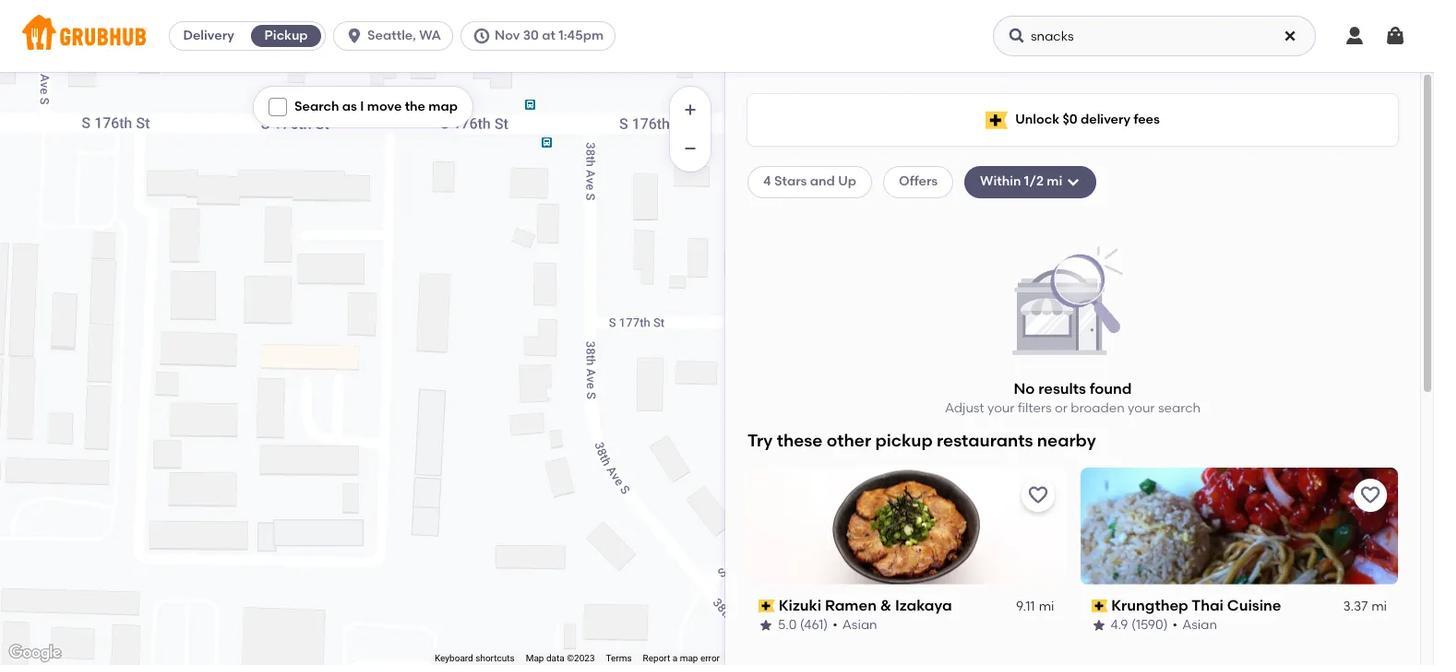 Task type: locate. For each thing, give the bounding box(es) containing it.
5.0
[[778, 618, 797, 634]]

the
[[405, 99, 426, 114]]

map region
[[0, 0, 800, 666]]

1:45pm
[[559, 28, 604, 43]]

star icon image down subscription pass image
[[759, 619, 774, 634]]

4 stars and up
[[764, 174, 857, 190]]

map right "a"
[[680, 654, 698, 664]]

30
[[523, 28, 539, 43]]

1 vertical spatial map
[[680, 654, 698, 664]]

1 horizontal spatial star icon image
[[1092, 619, 1107, 634]]

1/2
[[1025, 174, 1044, 190]]

• asian
[[833, 618, 878, 634], [1173, 618, 1218, 634]]

nov
[[495, 28, 520, 43]]

1 save this restaurant button from the left
[[1022, 479, 1055, 512]]

seattle,
[[368, 28, 416, 43]]

save this restaurant button for kizuki ramen & izakaya
[[1022, 479, 1055, 512]]

0 horizontal spatial save this restaurant button
[[1022, 479, 1055, 512]]

svg image
[[1385, 25, 1407, 47], [345, 27, 364, 45], [473, 27, 491, 45], [1283, 29, 1298, 43], [272, 102, 283, 113], [1067, 175, 1081, 190]]

svg image inside 'nov 30 at 1:45pm' button
[[473, 27, 491, 45]]

1 horizontal spatial save this restaurant button
[[1355, 479, 1388, 512]]

pickup
[[265, 28, 308, 43]]

search
[[1159, 401, 1201, 417]]

subscription pass image
[[759, 600, 775, 613]]

keyboard
[[435, 654, 473, 664]]

kizuki ramen & izakaya
[[779, 597, 953, 615]]

9.11
[[1017, 599, 1036, 615]]

star icon image
[[759, 619, 774, 634], [1092, 619, 1107, 634]]

map right the
[[429, 99, 458, 114]]

minus icon image
[[681, 139, 700, 158]]

search
[[295, 99, 339, 114]]

2 • asian from the left
[[1173, 618, 1218, 634]]

krungthep thai cuisine logo image
[[1081, 468, 1399, 585]]

asian
[[843, 618, 878, 634], [1183, 618, 1218, 634]]

2 star icon image from the left
[[1092, 619, 1107, 634]]

1 horizontal spatial asian
[[1183, 618, 1218, 634]]

mi
[[1047, 174, 1063, 190], [1039, 599, 1055, 615], [1372, 599, 1388, 615]]

cuisine
[[1228, 597, 1282, 615]]

2 save this restaurant image from the left
[[1360, 484, 1382, 507]]

your down no
[[988, 401, 1015, 417]]

other
[[827, 431, 872, 452]]

fees
[[1134, 112, 1160, 127]]

• right (461)
[[833, 618, 838, 634]]

terms link
[[606, 654, 632, 664]]

your
[[988, 401, 1015, 417], [1128, 401, 1156, 417]]

1 • from the left
[[833, 618, 838, 634]]

main navigation navigation
[[0, 0, 1435, 72]]

pickup
[[876, 431, 933, 452]]

(461)
[[800, 618, 828, 634]]

no results found adjust your filters or broaden your search
[[945, 380, 1201, 417]]

1 horizontal spatial • asian
[[1173, 618, 1218, 634]]

save this restaurant button
[[1022, 479, 1055, 512], [1355, 479, 1388, 512]]

2 asian from the left
[[1183, 618, 1218, 634]]

search as i move the map
[[295, 99, 458, 114]]

2 • from the left
[[1173, 618, 1178, 634]]

0 horizontal spatial • asian
[[833, 618, 878, 634]]

asian for thai
[[1183, 618, 1218, 634]]

offers
[[899, 174, 938, 190]]

try
[[748, 431, 773, 452]]

1 asian from the left
[[843, 618, 878, 634]]

0 horizontal spatial star icon image
[[759, 619, 774, 634]]

•
[[833, 618, 838, 634], [1173, 618, 1178, 634]]

0 horizontal spatial asian
[[843, 618, 878, 634]]

nov 30 at 1:45pm button
[[461, 21, 623, 51]]

map
[[429, 99, 458, 114], [680, 654, 698, 664]]

(1590)
[[1132, 618, 1169, 634]]

0 horizontal spatial svg image
[[1008, 27, 1027, 45]]

4
[[764, 174, 772, 190]]

save this restaurant image
[[1027, 484, 1049, 507], [1360, 484, 1382, 507]]

save this restaurant image for kizuki ramen & izakaya
[[1027, 484, 1049, 507]]

kizuki
[[779, 597, 822, 615]]

found
[[1090, 380, 1132, 398]]

2 save this restaurant button from the left
[[1355, 479, 1388, 512]]

0 horizontal spatial save this restaurant image
[[1027, 484, 1049, 507]]

1 horizontal spatial save this restaurant image
[[1360, 484, 1382, 507]]

adjust
[[945, 401, 985, 417]]

1 horizontal spatial map
[[680, 654, 698, 664]]

move
[[367, 99, 402, 114]]

• for kizuki
[[833, 618, 838, 634]]

• right (1590)
[[1173, 618, 1178, 634]]

1 • asian from the left
[[833, 618, 878, 634]]

svg image inside seattle, wa button
[[345, 27, 364, 45]]

ramen
[[825, 597, 877, 615]]

1 horizontal spatial •
[[1173, 618, 1178, 634]]

grubhub plus flag logo image
[[986, 111, 1008, 129]]

asian down krungthep thai cuisine
[[1183, 618, 1218, 634]]

star icon image down subscription pass icon
[[1092, 619, 1107, 634]]

mi right '3.37'
[[1372, 599, 1388, 615]]

1 horizontal spatial your
[[1128, 401, 1156, 417]]

0 vertical spatial map
[[429, 99, 458, 114]]

1 horizontal spatial svg image
[[1344, 25, 1367, 47]]

results
[[1039, 380, 1087, 398]]

9.11 mi
[[1017, 599, 1055, 615]]

stars
[[775, 174, 807, 190]]

0 horizontal spatial •
[[833, 618, 838, 634]]

• asian down ramen
[[833, 618, 878, 634]]

thai
[[1192, 597, 1224, 615]]

krungthep
[[1112, 597, 1189, 615]]

4.9
[[1111, 618, 1129, 634]]

asian down the kizuki ramen & izakaya
[[843, 618, 878, 634]]

google image
[[5, 642, 66, 666]]

subscription pass image
[[1092, 600, 1108, 613]]

mi for krungthep thai cuisine
[[1372, 599, 1388, 615]]

©2023
[[567, 654, 595, 664]]

these
[[777, 431, 823, 452]]

svg image
[[1344, 25, 1367, 47], [1008, 27, 1027, 45]]

1 star icon image from the left
[[759, 619, 774, 634]]

your down found
[[1128, 401, 1156, 417]]

0 horizontal spatial your
[[988, 401, 1015, 417]]

Search for food, convenience, alcohol... search field
[[993, 16, 1317, 56]]

1 save this restaurant image from the left
[[1027, 484, 1049, 507]]

izakaya
[[896, 597, 953, 615]]

5.0 (461)
[[778, 618, 828, 634]]

plus icon image
[[681, 101, 700, 119]]

• asian down krungthep thai cuisine
[[1173, 618, 1218, 634]]

star icon image for kizuki ramen & izakaya
[[759, 619, 774, 634]]

mi right 9.11
[[1039, 599, 1055, 615]]



Task type: describe. For each thing, give the bounding box(es) containing it.
a
[[673, 654, 678, 664]]

• for krungthep
[[1173, 618, 1178, 634]]

up
[[839, 174, 857, 190]]

save this restaurant button for krungthep thai cuisine
[[1355, 479, 1388, 512]]

filters
[[1018, 401, 1052, 417]]

keyboard shortcuts
[[435, 654, 515, 664]]

no
[[1014, 380, 1035, 398]]

pickup button
[[248, 21, 325, 51]]

seattle, wa
[[368, 28, 441, 43]]

asian for ramen
[[843, 618, 878, 634]]

try these other pickup restaurants nearby
[[748, 431, 1097, 452]]

4.9 (1590)
[[1111, 618, 1169, 634]]

3.37 mi
[[1344, 599, 1388, 615]]

&
[[881, 597, 892, 615]]

report a map error link
[[643, 654, 720, 664]]

$0
[[1063, 112, 1078, 127]]

delivery button
[[170, 21, 248, 51]]

report
[[643, 654, 671, 664]]

nearby
[[1038, 431, 1097, 452]]

map
[[526, 654, 544, 664]]

i
[[360, 99, 364, 114]]

star icon image for krungthep thai cuisine
[[1092, 619, 1107, 634]]

at
[[542, 28, 556, 43]]

restaurants
[[937, 431, 1034, 452]]

as
[[342, 99, 357, 114]]

3.37
[[1344, 599, 1369, 615]]

nov 30 at 1:45pm
[[495, 28, 604, 43]]

seattle, wa button
[[333, 21, 461, 51]]

keyboard shortcuts button
[[435, 653, 515, 666]]

map data ©2023
[[526, 654, 595, 664]]

terms
[[606, 654, 632, 664]]

• asian for ramen
[[833, 618, 878, 634]]

save this restaurant image for krungthep thai cuisine
[[1360, 484, 1382, 507]]

• asian for thai
[[1173, 618, 1218, 634]]

0 horizontal spatial map
[[429, 99, 458, 114]]

report a map error
[[643, 654, 720, 664]]

within 1/2 mi
[[981, 174, 1063, 190]]

2 your from the left
[[1128, 401, 1156, 417]]

broaden
[[1071, 401, 1125, 417]]

wa
[[419, 28, 441, 43]]

kizuki ramen & izakaya logo image
[[748, 468, 1066, 585]]

within
[[981, 174, 1022, 190]]

unlock $0 delivery fees
[[1016, 112, 1160, 127]]

shortcuts
[[476, 654, 515, 664]]

mi right "1/2"
[[1047, 174, 1063, 190]]

1 your from the left
[[988, 401, 1015, 417]]

delivery
[[183, 28, 234, 43]]

mi for kizuki ramen & izakaya
[[1039, 599, 1055, 615]]

or
[[1055, 401, 1068, 417]]

unlock
[[1016, 112, 1060, 127]]

data
[[547, 654, 565, 664]]

error
[[701, 654, 720, 664]]

delivery
[[1081, 112, 1131, 127]]

and
[[810, 174, 835, 190]]

krungthep thai cuisine
[[1112, 597, 1282, 615]]



Task type: vqa. For each thing, say whether or not it's contained in the screenshot.
kizuki ramen & izakaya logo
yes



